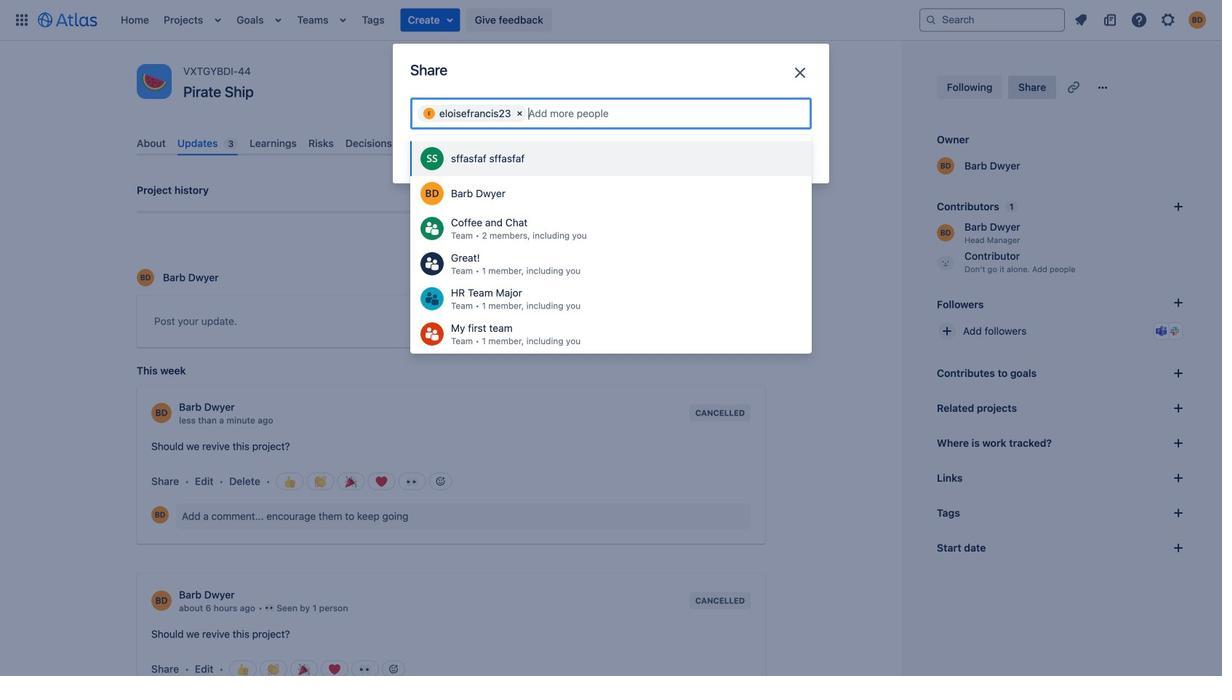 Task type: describe. For each thing, give the bounding box(es) containing it.
1 horizontal spatial :heart: image
[[376, 476, 388, 487]]

clear image
[[514, 108, 526, 119]]

1 horizontal spatial :heart: image
[[376, 476, 388, 487]]

Add more people text field
[[529, 106, 618, 121]]

1 horizontal spatial :tada: image
[[345, 476, 357, 487]]

1 vertical spatial :tada: image
[[298, 664, 310, 675]]

0 horizontal spatial :tada: image
[[298, 664, 310, 675]]

help image
[[1131, 11, 1148, 29]]

1 horizontal spatial list
[[1068, 8, 1214, 32]]

1 vertical spatial :clap: image
[[268, 664, 280, 675]]

Main content area, start typing to enter text. text field
[[154, 313, 748, 336]]

close modal image
[[792, 64, 809, 81]]



Task type: locate. For each thing, give the bounding box(es) containing it.
Search field
[[920, 8, 1065, 32]]

:clap: image
[[315, 476, 326, 487], [268, 664, 280, 675]]

:heart: image
[[376, 476, 388, 487], [329, 664, 341, 675]]

0 horizontal spatial :tada: image
[[298, 664, 310, 675]]

search image
[[926, 14, 937, 26]]

:tada: image
[[345, 476, 357, 487], [298, 664, 310, 675]]

None search field
[[920, 8, 1065, 32]]

0 vertical spatial :clap: image
[[315, 476, 326, 487]]

:clap: image
[[315, 476, 326, 487], [268, 664, 280, 675]]

:eyes: image
[[360, 664, 371, 675], [360, 664, 371, 675]]

top element
[[9, 0, 920, 40]]

0 horizontal spatial :clap: image
[[268, 664, 280, 675]]

0 horizontal spatial list
[[114, 0, 920, 40]]

add a follower image
[[1170, 294, 1188, 311]]

banner
[[0, 0, 1222, 41]]

0 horizontal spatial :heart: image
[[329, 664, 341, 675]]

0 horizontal spatial :heart: image
[[329, 664, 341, 675]]

:tada: image
[[345, 476, 357, 487], [298, 664, 310, 675]]

1 vertical spatial :heart: image
[[329, 664, 341, 675]]

msteams logo showing  channels are connected to this project image
[[1156, 325, 1168, 337]]

:thumbsup: image
[[237, 664, 249, 675], [237, 664, 249, 675]]

tab list
[[131, 131, 771, 156]]

1 vertical spatial :heart: image
[[329, 664, 341, 675]]

0 vertical spatial :heart: image
[[376, 476, 388, 487]]

1 horizontal spatial :clap: image
[[315, 476, 326, 487]]

1 horizontal spatial :clap: image
[[315, 476, 326, 487]]

1 vertical spatial :tada: image
[[298, 664, 310, 675]]

list item inside top element
[[401, 8, 460, 32]]

slack logo showing nan channels are connected to this project image
[[1169, 325, 1181, 337]]

1 vertical spatial :clap: image
[[268, 664, 280, 675]]

0 horizontal spatial :clap: image
[[268, 664, 280, 675]]

:eyes: image
[[406, 476, 418, 487], [406, 476, 418, 487]]

1 horizontal spatial :tada: image
[[345, 476, 357, 487]]

list
[[114, 0, 920, 40], [1068, 8, 1214, 32]]

add follower image
[[939, 322, 956, 340]]

list item
[[209, 0, 226, 40], [270, 0, 287, 40], [334, 0, 352, 40], [401, 8, 460, 32]]

0 vertical spatial :heart: image
[[376, 476, 388, 487]]

0 vertical spatial :clap: image
[[315, 476, 326, 487]]

:thumbsup: image
[[284, 476, 296, 487], [284, 476, 296, 487]]

:heart: image
[[376, 476, 388, 487], [329, 664, 341, 675]]

0 vertical spatial :tada: image
[[345, 476, 357, 487]]

added new contributor image
[[445, 206, 457, 217]]

0 vertical spatial :tada: image
[[345, 476, 357, 487]]



Task type: vqa. For each thing, say whether or not it's contained in the screenshot.
:thumbsup: image
yes



